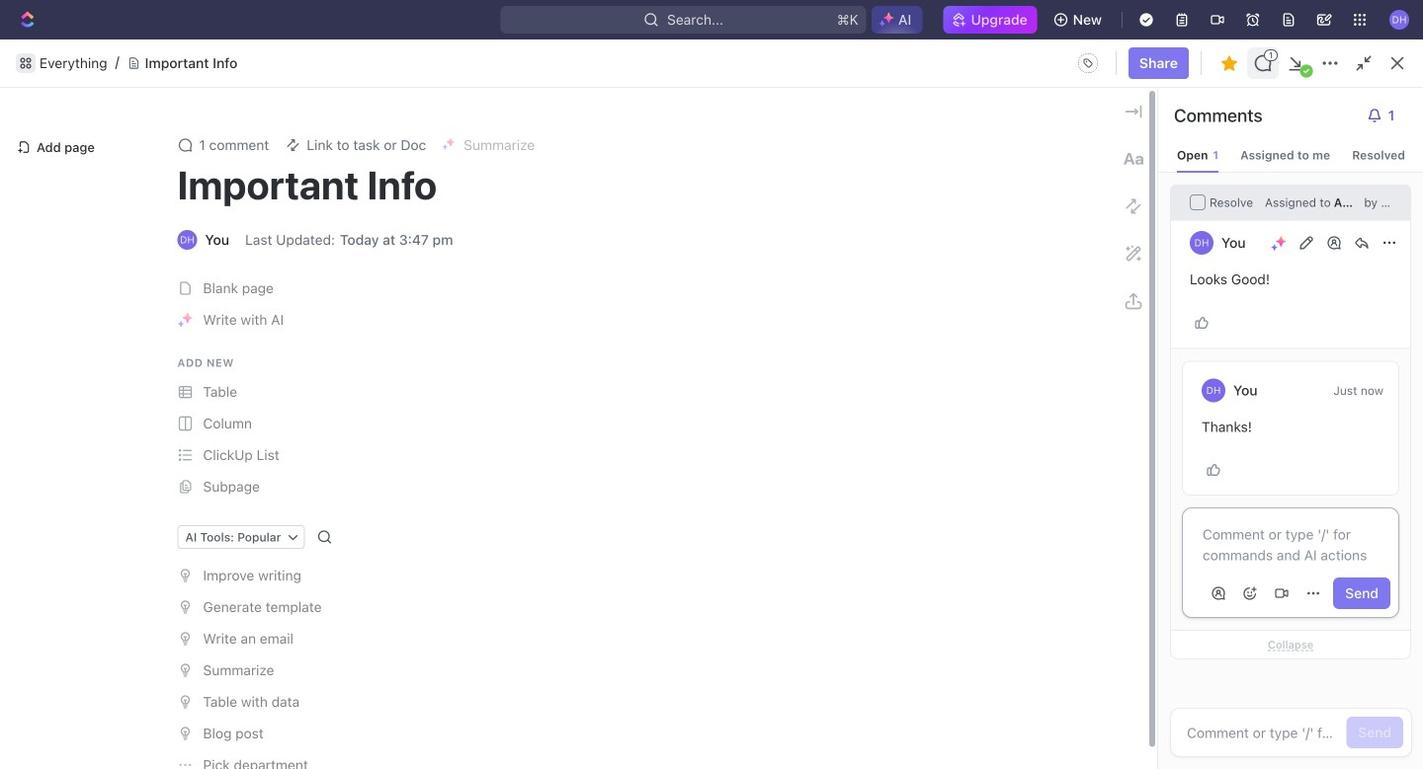 Task type: describe. For each thing, give the bounding box(es) containing it.
dropdown menu image
[[1072, 47, 1104, 79]]



Task type: locate. For each thing, give the bounding box(es) containing it.
table
[[299, 363, 1376, 429]]

1 row from the top
[[299, 363, 1376, 394]]

sidebar navigation
[[0, 40, 252, 770]]

cell inside row
[[1025, 394, 1183, 428]]

cell
[[1025, 394, 1183, 428]]

tree inside 'sidebar' navigation
[[8, 411, 243, 544]]

None checkbox
[[1190, 195, 1206, 211]]

2 row from the top
[[299, 393, 1376, 429]]

row
[[299, 363, 1376, 394], [299, 393, 1376, 429]]

tree
[[8, 411, 243, 544]]



Task type: vqa. For each thing, say whether or not it's contained in the screenshot.
Next button
no



